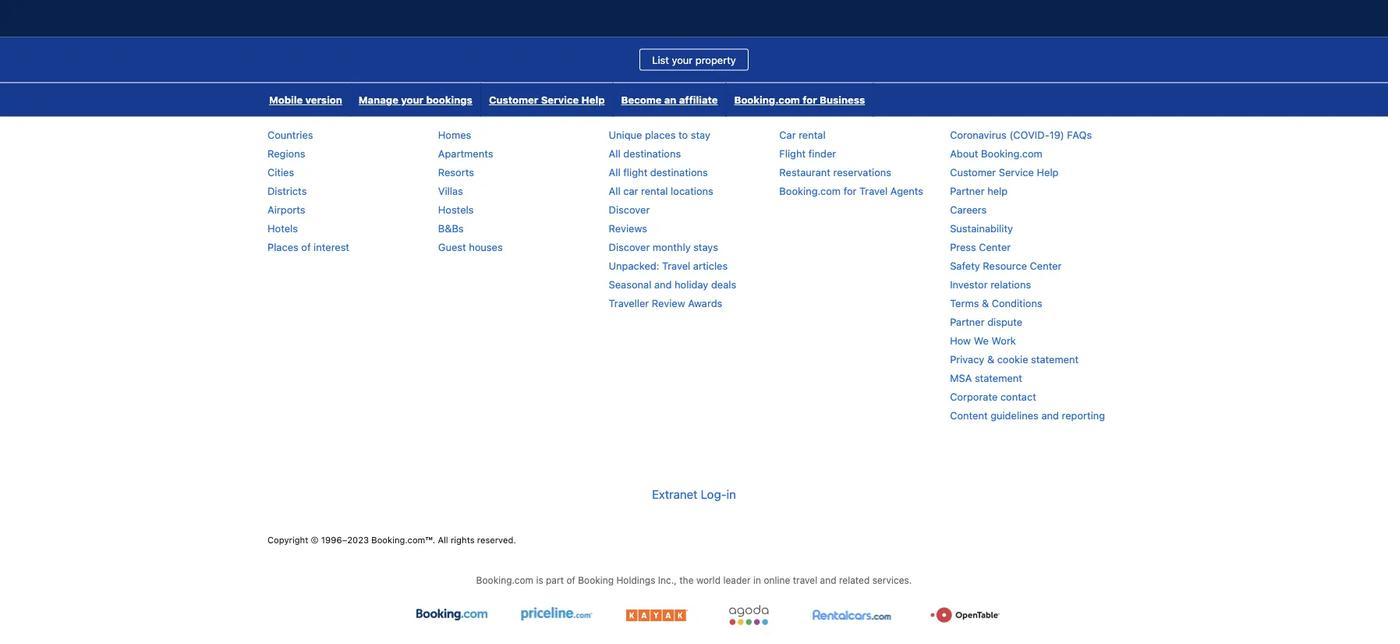 Task type: locate. For each thing, give the bounding box(es) containing it.
for
[[803, 94, 817, 106], [844, 185, 857, 197]]

and inside coronavirus (covid-19) faqs about booking.com customer service help partner help careers sustainability press center safety resource center investor relations terms & conditions partner dispute how we work privacy & cookie statement msa statement corporate contact content guidelines and reporting
[[1042, 410, 1059, 421]]

places
[[645, 129, 676, 140]]

locations
[[671, 185, 714, 197]]

guest
[[438, 241, 466, 253]]

discover up reviews
[[609, 204, 650, 215]]

countries
[[268, 129, 313, 140]]

0 horizontal spatial of
[[301, 241, 311, 253]]

0 vertical spatial and
[[655, 278, 672, 290]]

1 vertical spatial travel
[[662, 260, 691, 271]]

1 vertical spatial destinations
[[651, 166, 708, 178]]

property
[[696, 54, 736, 66]]

how we work link
[[950, 335, 1016, 346]]

b&bs
[[438, 222, 464, 234]]

and right travel
[[820, 575, 837, 586]]

center up relations
[[1030, 260, 1062, 271]]

0 horizontal spatial travel
[[662, 260, 691, 271]]

&
[[982, 297, 989, 309], [988, 353, 995, 365]]

the
[[680, 575, 694, 586]]

& up msa statement link
[[988, 353, 995, 365]]

for left business
[[803, 94, 817, 106]]

terms & conditions link
[[950, 297, 1043, 309]]

rental inside unique places to stay all destinations all flight destinations all car rental locations discover reviews discover monthly stays unpacked: travel articles seasonal and holiday deals traveller review awards
[[641, 185, 668, 197]]

conditions
[[992, 297, 1043, 309]]

homes
[[438, 129, 471, 140]]

help left become
[[582, 94, 605, 106]]

0 vertical spatial rental
[[799, 129, 826, 140]]

faqs
[[1068, 129, 1092, 140]]

1 vertical spatial of
[[567, 575, 576, 586]]

1 horizontal spatial center
[[1030, 260, 1062, 271]]

customer service help link for become an affiliate
[[481, 83, 613, 117]]

all destinations link
[[609, 147, 681, 159]]

cookie
[[998, 353, 1029, 365]]

kayak image
[[626, 605, 688, 626]]

booking.com inside coronavirus (covid-19) faqs about booking.com customer service help partner help careers sustainability press center safety resource center investor relations terms & conditions partner dispute how we work privacy & cookie statement msa statement corporate contact content guidelines and reporting
[[982, 147, 1043, 159]]

1 vertical spatial service
[[999, 166, 1034, 178]]

discover down reviews link
[[609, 241, 650, 253]]

& up "partner dispute" link
[[982, 297, 989, 309]]

in right extranet at the bottom of page
[[727, 487, 736, 502]]

statement right cookie on the bottom of page
[[1032, 353, 1079, 365]]

2 discover from the top
[[609, 241, 650, 253]]

0 vertical spatial your
[[672, 54, 693, 66]]

corporate
[[950, 391, 998, 403]]

we
[[974, 335, 989, 346]]

all
[[609, 147, 621, 159], [609, 166, 621, 178], [609, 185, 621, 197], [438, 535, 448, 545]]

investor
[[950, 278, 988, 290]]

districts
[[268, 185, 307, 197]]

1 horizontal spatial help
[[1037, 166, 1059, 178]]

0 vertical spatial service
[[541, 94, 579, 106]]

0 vertical spatial center
[[979, 241, 1011, 253]]

1 horizontal spatial customer service help link
[[950, 166, 1059, 178]]

1 horizontal spatial in
[[754, 575, 761, 586]]

1 horizontal spatial your
[[672, 54, 693, 66]]

become an affiliate
[[621, 94, 718, 106]]

partner down terms
[[950, 316, 985, 328]]

b&bs link
[[438, 222, 464, 234]]

1 vertical spatial customer
[[950, 166, 996, 178]]

booking.com down restaurant
[[780, 185, 841, 197]]

2 partner from the top
[[950, 316, 985, 328]]

navigation containing mobile version
[[261, 83, 874, 117]]

business
[[820, 94, 865, 106]]

0 horizontal spatial and
[[655, 278, 672, 290]]

center up resource
[[979, 241, 1011, 253]]

1 vertical spatial your
[[401, 94, 424, 106]]

0 vertical spatial travel
[[860, 185, 888, 197]]

service
[[541, 94, 579, 106], [999, 166, 1034, 178]]

and inside unique places to stay all destinations all flight destinations all car rental locations discover reviews discover monthly stays unpacked: travel articles seasonal and holiday deals traveller review awards
[[655, 278, 672, 290]]

homes link
[[438, 129, 471, 140]]

1 vertical spatial statement
[[975, 372, 1023, 384]]

seasonal
[[609, 278, 652, 290]]

0 vertical spatial for
[[803, 94, 817, 106]]

partner up the "careers" link
[[950, 185, 985, 197]]

airports link
[[268, 204, 305, 215]]

services.
[[873, 575, 912, 586]]

1 horizontal spatial service
[[999, 166, 1034, 178]]

copyright © 1996–2023 booking.com™. all rights reserved.
[[268, 535, 516, 545]]

sustainability
[[950, 222, 1014, 234]]

2 horizontal spatial and
[[1042, 410, 1059, 421]]

statement up corporate contact link
[[975, 372, 1023, 384]]

your right list
[[672, 54, 693, 66]]

customer up 'partner help' link
[[950, 166, 996, 178]]

car rental flight finder restaurant reservations booking.com for travel agents
[[780, 129, 924, 197]]

list
[[652, 54, 669, 66]]

0 vertical spatial statement
[[1032, 353, 1079, 365]]

unique places to stay all destinations all flight destinations all car rental locations discover reviews discover monthly stays unpacked: travel articles seasonal and holiday deals traveller review awards
[[609, 129, 737, 309]]

0 horizontal spatial customer service help link
[[481, 83, 613, 117]]

0 vertical spatial in
[[727, 487, 736, 502]]

statement
[[1032, 353, 1079, 365], [975, 372, 1023, 384]]

0 horizontal spatial center
[[979, 241, 1011, 253]]

in
[[727, 487, 736, 502], [754, 575, 761, 586]]

0 vertical spatial destinations
[[624, 147, 681, 159]]

0 horizontal spatial customer
[[489, 94, 539, 106]]

0 horizontal spatial rental
[[641, 185, 668, 197]]

1 horizontal spatial for
[[844, 185, 857, 197]]

in left online
[[754, 575, 761, 586]]

deals
[[711, 278, 737, 290]]

0 vertical spatial partner
[[950, 185, 985, 197]]

destinations up locations
[[651, 166, 708, 178]]

work
[[992, 335, 1016, 346]]

your for list
[[672, 54, 693, 66]]

1 vertical spatial in
[[754, 575, 761, 586]]

booking.com down coronavirus (covid-19) faqs link
[[982, 147, 1043, 159]]

rentalcars image
[[810, 605, 895, 626]]

0 horizontal spatial your
[[401, 94, 424, 106]]

careers
[[950, 204, 987, 215]]

rental up flight finder link at the top right
[[799, 129, 826, 140]]

cities link
[[268, 166, 294, 178]]

1 horizontal spatial rental
[[799, 129, 826, 140]]

rental down all flight destinations 'link'
[[641, 185, 668, 197]]

1 vertical spatial customer service help link
[[950, 166, 1059, 178]]

places
[[268, 241, 299, 253]]

1 vertical spatial discover
[[609, 241, 650, 253]]

1 horizontal spatial travel
[[860, 185, 888, 197]]

your right the manage
[[401, 94, 424, 106]]

affiliate
[[679, 94, 718, 106]]

flight
[[624, 166, 648, 178]]

coronavirus (covid-19) faqs about booking.com customer service help partner help careers sustainability press center safety resource center investor relations terms & conditions partner dispute how we work privacy & cookie statement msa statement corporate contact content guidelines and reporting
[[950, 129, 1106, 421]]

investor relations link
[[950, 278, 1032, 290]]

1 vertical spatial for
[[844, 185, 857, 197]]

navigation
[[261, 83, 874, 117]]

2 vertical spatial and
[[820, 575, 837, 586]]

discover link
[[609, 204, 650, 215]]

1 vertical spatial partner
[[950, 316, 985, 328]]

booking.com inside car rental flight finder restaurant reservations booking.com for travel agents
[[780, 185, 841, 197]]

terms
[[950, 297, 979, 309]]

of
[[301, 241, 311, 253], [567, 575, 576, 586]]

0 vertical spatial customer
[[489, 94, 539, 106]]

of inside countries regions cities districts airports hotels places of interest
[[301, 241, 311, 253]]

and
[[655, 278, 672, 290], [1042, 410, 1059, 421], [820, 575, 837, 586]]

guest houses link
[[438, 241, 503, 253]]

1 vertical spatial rental
[[641, 185, 668, 197]]

of right "places"
[[301, 241, 311, 253]]

unpacked: travel articles link
[[609, 260, 728, 271]]

center
[[979, 241, 1011, 253], [1030, 260, 1062, 271]]

for inside navigation
[[803, 94, 817, 106]]

apartments link
[[438, 147, 493, 159]]

seasonal and holiday deals link
[[609, 278, 737, 290]]

0 vertical spatial help
[[582, 94, 605, 106]]

help down 19)
[[1037, 166, 1059, 178]]

help inside coronavirus (covid-19) faqs about booking.com customer service help partner help careers sustainability press center safety resource center investor relations terms & conditions partner dispute how we work privacy & cookie statement msa statement corporate contact content guidelines and reporting
[[1037, 166, 1059, 178]]

of right the part
[[567, 575, 576, 586]]

car
[[624, 185, 639, 197]]

traveller review awards link
[[609, 297, 723, 309]]

1 horizontal spatial customer
[[950, 166, 996, 178]]

for down reservations
[[844, 185, 857, 197]]

bookings
[[426, 94, 473, 106]]

online
[[764, 575, 791, 586]]

world
[[697, 575, 721, 586]]

customer right bookings
[[489, 94, 539, 106]]

corporate contact link
[[950, 391, 1037, 403]]

awards
[[688, 297, 723, 309]]

travel
[[793, 575, 818, 586]]

agoda image
[[722, 605, 776, 626]]

places of interest link
[[268, 241, 350, 253]]

msa statement link
[[950, 372, 1023, 384]]

villas link
[[438, 185, 463, 197]]

1 horizontal spatial of
[[567, 575, 576, 586]]

your inside "link"
[[401, 94, 424, 106]]

countries regions cities districts airports hotels places of interest
[[268, 129, 350, 253]]

and up traveller review awards link
[[655, 278, 672, 290]]

travel down reservations
[[860, 185, 888, 197]]

0 vertical spatial customer service help link
[[481, 83, 613, 117]]

inc.,
[[658, 575, 677, 586]]

manage your bookings link
[[351, 83, 481, 117]]

dispute
[[988, 316, 1023, 328]]

destinations up all flight destinations 'link'
[[624, 147, 681, 159]]

0 horizontal spatial service
[[541, 94, 579, 106]]

1 discover from the top
[[609, 204, 650, 215]]

customer inside navigation
[[489, 94, 539, 106]]

1 vertical spatial and
[[1042, 410, 1059, 421]]

countries link
[[268, 129, 313, 140]]

airports
[[268, 204, 305, 215]]

1 vertical spatial help
[[1037, 166, 1059, 178]]

travel up the seasonal and holiday deals link
[[662, 260, 691, 271]]

0 vertical spatial of
[[301, 241, 311, 253]]

all flight destinations link
[[609, 166, 708, 178]]

0 vertical spatial discover
[[609, 204, 650, 215]]

0 horizontal spatial for
[[803, 94, 817, 106]]

service inside coronavirus (covid-19) faqs about booking.com customer service help partner help careers sustainability press center safety resource center investor relations terms & conditions partner dispute how we work privacy & cookie statement msa statement corporate contact content guidelines and reporting
[[999, 166, 1034, 178]]

and left reporting
[[1042, 410, 1059, 421]]

rental inside car rental flight finder restaurant reservations booking.com for travel agents
[[799, 129, 826, 140]]



Task type: vqa. For each thing, say whether or not it's contained in the screenshot.
the rightmost Travel
yes



Task type: describe. For each thing, give the bounding box(es) containing it.
booking.com for business link
[[727, 83, 873, 117]]

©
[[311, 535, 319, 545]]

extranet log-in link
[[652, 475, 736, 514]]

0 vertical spatial &
[[982, 297, 989, 309]]

articles
[[693, 260, 728, 271]]

unique places to stay link
[[609, 129, 711, 140]]

all left 'car'
[[609, 185, 621, 197]]

reservations
[[834, 166, 892, 178]]

about booking.com link
[[950, 147, 1043, 159]]

resorts link
[[438, 166, 474, 178]]

to
[[679, 129, 688, 140]]

list your property link
[[640, 49, 749, 71]]

how
[[950, 335, 971, 346]]

guidelines
[[991, 410, 1039, 421]]

press
[[950, 241, 977, 253]]

reviews
[[609, 222, 648, 234]]

stay
[[691, 129, 711, 140]]

coronavirus
[[950, 129, 1007, 140]]

holdings
[[617, 575, 656, 586]]

homes apartments resorts villas hostels b&bs guest houses
[[438, 129, 503, 253]]

travel inside car rental flight finder restaurant reservations booking.com for travel agents
[[860, 185, 888, 197]]

relations
[[991, 278, 1032, 290]]

1 horizontal spatial statement
[[1032, 353, 1079, 365]]

holiday
[[675, 278, 709, 290]]

booking.com up car
[[735, 94, 800, 106]]

privacy
[[950, 353, 985, 365]]

about
[[950, 147, 979, 159]]

leader
[[724, 575, 751, 586]]

villas
[[438, 185, 463, 197]]

unpacked:
[[609, 260, 660, 271]]

extranet
[[652, 487, 698, 502]]

privacy & cookie statement link
[[950, 353, 1079, 365]]

booking.com left is
[[476, 575, 534, 586]]

restaurant reservations link
[[780, 166, 892, 178]]

all left flight
[[609, 166, 621, 178]]

sustainability link
[[950, 222, 1014, 234]]

1 vertical spatial center
[[1030, 260, 1062, 271]]

car
[[780, 129, 796, 140]]

manage your bookings
[[359, 94, 473, 106]]

opentable image
[[929, 605, 1003, 626]]

0 horizontal spatial help
[[582, 94, 605, 106]]

manage
[[359, 94, 399, 106]]

0 horizontal spatial statement
[[975, 372, 1023, 384]]

version
[[305, 94, 342, 106]]

car rental link
[[780, 129, 826, 140]]

flight
[[780, 147, 806, 159]]

1 vertical spatial &
[[988, 353, 995, 365]]

safety
[[950, 260, 981, 271]]

priceline image
[[521, 605, 592, 626]]

log-
[[701, 487, 727, 502]]

booking
[[578, 575, 614, 586]]

hostels link
[[438, 204, 474, 215]]

mobile version link
[[261, 83, 350, 117]]

0 horizontal spatial in
[[727, 487, 736, 502]]

customer inside coronavirus (covid-19) faqs about booking.com customer service help partner help careers sustainability press center safety resource center investor relations terms & conditions partner dispute how we work privacy & cookie statement msa statement corporate contact content guidelines and reporting
[[950, 166, 996, 178]]

msa
[[950, 372, 972, 384]]

extranet log-in
[[652, 487, 736, 502]]

regions
[[268, 147, 305, 159]]

booking.com image
[[417, 605, 488, 626]]

customer service help link for partner help
[[950, 166, 1059, 178]]

all left rights
[[438, 535, 448, 545]]

discover monthly stays link
[[609, 241, 718, 253]]

(covid-
[[1010, 129, 1050, 140]]

become
[[621, 94, 662, 106]]

mobile version
[[269, 94, 342, 106]]

booking.com is part of booking holdings inc., the world leader in online travel and related services.
[[476, 575, 912, 586]]

mobile
[[269, 94, 303, 106]]

service inside navigation
[[541, 94, 579, 106]]

unique
[[609, 129, 642, 140]]

1996–2023
[[321, 535, 369, 545]]

an
[[665, 94, 677, 106]]

all car rental locations link
[[609, 185, 714, 197]]

hotels
[[268, 222, 298, 234]]

reporting
[[1062, 410, 1106, 421]]

travel inside unique places to stay all destinations all flight destinations all car rental locations discover reviews discover monthly stays unpacked: travel articles seasonal and holiday deals traveller review awards
[[662, 260, 691, 271]]

apartments
[[438, 147, 493, 159]]

for inside car rental flight finder restaurant reservations booking.com for travel agents
[[844, 185, 857, 197]]

1 horizontal spatial and
[[820, 575, 837, 586]]

your for manage
[[401, 94, 424, 106]]

houses
[[469, 241, 503, 253]]

review
[[652, 297, 686, 309]]

1 partner from the top
[[950, 185, 985, 197]]

flight finder link
[[780, 147, 836, 159]]

resource
[[983, 260, 1028, 271]]

rights
[[451, 535, 475, 545]]

all down unique
[[609, 147, 621, 159]]

booking.com™.
[[372, 535, 435, 545]]

cities
[[268, 166, 294, 178]]

booking.com for travel agents link
[[780, 185, 924, 197]]

content
[[950, 410, 988, 421]]

reserved.
[[477, 535, 516, 545]]

careers link
[[950, 204, 987, 215]]

districts link
[[268, 185, 307, 197]]

hotels link
[[268, 222, 298, 234]]



